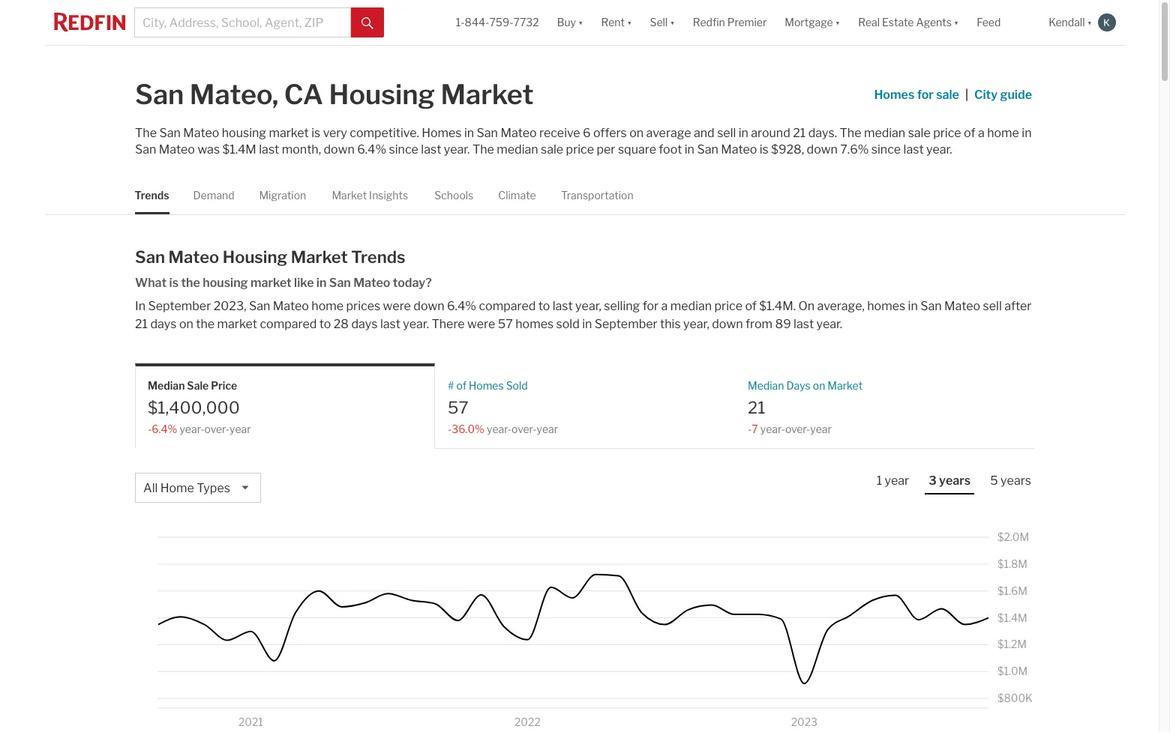 Task type: locate. For each thing, give the bounding box(es) containing it.
2 years from the left
[[1001, 474, 1031, 488]]

2 horizontal spatial on
[[813, 380, 825, 392]]

rent
[[601, 16, 625, 29]]

▾ inside mortgage ▾ dropdown button
[[835, 16, 840, 29]]

in right sold
[[582, 317, 592, 332]]

were right 'there'
[[467, 317, 495, 332]]

1 vertical spatial housing
[[203, 276, 248, 290]]

21 up 7
[[748, 398, 765, 417]]

homes right competitive.
[[422, 126, 462, 140]]

market left insights
[[332, 189, 367, 202]]

all home types
[[143, 482, 230, 496]]

3 over- from the left
[[785, 423, 810, 436]]

over- down $1,400,000
[[204, 423, 230, 436]]

0 vertical spatial sell
[[717, 126, 736, 140]]

days
[[150, 317, 177, 332], [351, 317, 378, 332]]

median left days
[[748, 380, 784, 392]]

in right average,
[[908, 299, 918, 314]]

market down "san mateo housing market trends"
[[250, 276, 292, 290]]

- for 57
[[448, 423, 452, 436]]

average,
[[817, 299, 865, 314]]

price inside "in september 2023, san mateo home prices were down 6.4% compared to last year, selling for a median price of $1.4m. on average, homes in san mateo sell after 21 days on the market compared to 28 days last year. there were 57 homes sold in september this year, down from 89 last year."
[[714, 299, 743, 314]]

is left very
[[311, 126, 320, 140]]

$1.4m.
[[759, 299, 796, 314]]

0 vertical spatial is
[[311, 126, 320, 140]]

mateo down what is the housing market like in san mateo today?
[[273, 299, 309, 314]]

home down city guide link
[[987, 126, 1019, 140]]

844-
[[465, 16, 489, 29]]

homes left the |
[[874, 88, 915, 102]]

years for 5 years
[[1001, 474, 1031, 488]]

1 horizontal spatial median
[[670, 299, 712, 314]]

0 vertical spatial home
[[987, 126, 1019, 140]]

is
[[311, 126, 320, 140], [760, 143, 769, 157], [169, 276, 179, 290]]

- inside median days on market 21 -7 year-over-year
[[748, 423, 752, 436]]

0 horizontal spatial since
[[389, 143, 418, 157]]

days down 'prices'
[[351, 317, 378, 332]]

homes for sale link
[[874, 71, 959, 119]]

since
[[389, 143, 418, 157], [871, 143, 901, 157]]

2 vertical spatial of
[[456, 380, 467, 392]]

1 vertical spatial sale
[[908, 126, 931, 140]]

0 horizontal spatial 6.4%
[[152, 423, 177, 436]]

1 horizontal spatial compared
[[479, 299, 536, 314]]

▾ right buy
[[578, 16, 583, 29]]

0 horizontal spatial a
[[661, 299, 668, 314]]

6.4% inside median sale price $1,400,000 -6.4% year-over-year
[[152, 423, 177, 436]]

6.4% down competitive.
[[357, 143, 386, 157]]

1 horizontal spatial were
[[467, 317, 495, 332]]

on
[[798, 299, 815, 314]]

housing
[[329, 78, 435, 111], [223, 248, 287, 267]]

september down selling
[[595, 317, 658, 332]]

what is the housing market like in san mateo today?
[[135, 276, 432, 290]]

the
[[135, 126, 157, 140], [840, 126, 861, 140], [472, 143, 494, 157]]

median up this
[[670, 299, 712, 314]]

1 year- from the left
[[180, 423, 204, 436]]

foot
[[659, 143, 682, 157]]

1 years from the left
[[939, 474, 971, 488]]

the
[[181, 276, 200, 290], [196, 317, 215, 332]]

san mateo housing market trends
[[135, 248, 405, 267]]

kendall ▾
[[1049, 16, 1092, 29]]

market inside median days on market 21 -7 year-over-year
[[828, 380, 863, 392]]

2 median from the left
[[748, 380, 784, 392]]

0 vertical spatial sale
[[936, 88, 959, 102]]

year inside # of homes sold 57 -36.0% year-over-year
[[537, 423, 558, 436]]

mateo left was at the top of page
[[159, 143, 195, 157]]

redfin
[[693, 16, 725, 29]]

1-
[[456, 16, 465, 29]]

for right selling
[[643, 299, 659, 314]]

2 horizontal spatial price
[[933, 126, 961, 140]]

▾ left "user photo"
[[1087, 16, 1092, 29]]

1 horizontal spatial the
[[472, 143, 494, 157]]

2 vertical spatial on
[[813, 380, 825, 392]]

0 horizontal spatial on
[[179, 317, 193, 332]]

21 down in
[[135, 317, 148, 332]]

year. down average,
[[816, 317, 842, 332]]

▾ right agents
[[954, 16, 959, 29]]

year- right 36.0%
[[487, 423, 512, 436]]

1 horizontal spatial housing
[[329, 78, 435, 111]]

year.
[[444, 143, 470, 157], [926, 143, 952, 157], [403, 317, 429, 332], [816, 317, 842, 332]]

1 vertical spatial 57
[[448, 398, 468, 417]]

1 - from the left
[[148, 423, 152, 436]]

of down the |
[[964, 126, 976, 140]]

premier
[[727, 16, 767, 29]]

price down 6
[[566, 143, 594, 157]]

for inside "in september 2023, san mateo home prices were down 6.4% compared to last year, selling for a median price of $1.4m. on average, homes in san mateo sell after 21 days on the market compared to 28 days last year. there were 57 homes sold in september this year, down from 89 last year."
[[643, 299, 659, 314]]

year. down "homes for sale | city guide"
[[926, 143, 952, 157]]

last down on
[[794, 317, 814, 332]]

last
[[259, 143, 279, 157], [421, 143, 441, 157], [904, 143, 924, 157], [553, 299, 573, 314], [380, 317, 400, 332], [794, 317, 814, 332]]

21 inside the san mateo housing market is very competitive. homes in san mateo receive 6 offers on average and sell in around 21 days. the median sale price of a home in san mateo was $1.4m last month, down 6.4% since last year. the median sale price per square foot in san mateo is $928, down 7.6% since last year.
[[793, 126, 806, 140]]

homes inside the san mateo housing market is very competitive. homes in san mateo receive 6 offers on average and sell in around 21 days. the median sale price of a home in san mateo was $1.4m last month, down 6.4% since last year. the median sale price per square foot in san mateo is $928, down 7.6% since last year.
[[422, 126, 462, 140]]

transportation
[[561, 189, 634, 202]]

1 horizontal spatial 21
[[748, 398, 765, 417]]

market
[[269, 126, 309, 140], [250, 276, 292, 290], [217, 317, 257, 332]]

homes
[[867, 299, 905, 314], [515, 317, 554, 332]]

housing up what is the housing market like in san mateo today?
[[223, 248, 287, 267]]

over-
[[204, 423, 230, 436], [512, 423, 537, 436], [785, 423, 810, 436]]

housing inside the san mateo housing market is very competitive. homes in san mateo receive 6 offers on average and sell in around 21 days. the median sale price of a home in san mateo was $1.4m last month, down 6.4% since last year. the median sale price per square foot in san mateo is $928, down 7.6% since last year.
[[222, 126, 266, 140]]

year-
[[180, 423, 204, 436], [487, 423, 512, 436], [760, 423, 785, 436]]

mortgage ▾ button
[[785, 0, 840, 45]]

year, up sold
[[575, 299, 601, 314]]

0 vertical spatial 6.4%
[[357, 143, 386, 157]]

home
[[987, 126, 1019, 140], [312, 299, 344, 314]]

homes
[[874, 88, 915, 102], [422, 126, 462, 140], [469, 380, 504, 392]]

1 vertical spatial compared
[[260, 317, 317, 332]]

sell
[[717, 126, 736, 140], [983, 299, 1002, 314]]

mateo up '2023,'
[[168, 248, 219, 267]]

september down what
[[148, 299, 211, 314]]

market inside "in september 2023, san mateo home prices were down 6.4% compared to last year, selling for a median price of $1.4m. on average, homes in san mateo sell after 21 days on the market compared to 28 days last year. there were 57 homes sold in september this year, down from 89 last year."
[[217, 317, 257, 332]]

price
[[933, 126, 961, 140], [566, 143, 594, 157], [714, 299, 743, 314]]

down left 'from'
[[712, 317, 743, 332]]

sale down 'homes for sale' link
[[908, 126, 931, 140]]

on up sale
[[179, 317, 193, 332]]

mortgage ▾
[[785, 16, 840, 29]]

1 horizontal spatial since
[[871, 143, 901, 157]]

0 horizontal spatial were
[[383, 299, 411, 314]]

homes right average,
[[867, 299, 905, 314]]

0 vertical spatial a
[[978, 126, 985, 140]]

sell inside "in september 2023, san mateo home prices were down 6.4% compared to last year, selling for a median price of $1.4m. on average, homes in san mateo sell after 21 days on the market compared to 28 days last year. there were 57 homes sold in september this year, down from 89 last year."
[[983, 299, 1002, 314]]

▾ inside rent ▾ dropdown button
[[627, 16, 632, 29]]

▾
[[578, 16, 583, 29], [627, 16, 632, 29], [670, 16, 675, 29], [835, 16, 840, 29], [954, 16, 959, 29], [1087, 16, 1092, 29]]

year,
[[575, 299, 601, 314], [683, 317, 709, 332]]

trends left the 'demand'
[[135, 189, 170, 202]]

receive
[[539, 126, 580, 140]]

in
[[464, 126, 474, 140], [739, 126, 748, 140], [1022, 126, 1032, 140], [685, 143, 695, 157], [316, 276, 327, 290], [908, 299, 918, 314], [582, 317, 592, 332]]

market down '2023,'
[[217, 317, 257, 332]]

21 inside "in september 2023, san mateo home prices were down 6.4% compared to last year, selling for a median price of $1.4m. on average, homes in san mateo sell after 21 days on the market compared to 28 days last year. there were 57 homes sold in september this year, down from 89 last year."
[[135, 317, 148, 332]]

2 horizontal spatial over-
[[785, 423, 810, 436]]

4 ▾ from the left
[[835, 16, 840, 29]]

0 horizontal spatial homes
[[422, 126, 462, 140]]

home up 28
[[312, 299, 344, 314]]

price left $1.4m.
[[714, 299, 743, 314]]

median for 21
[[748, 380, 784, 392]]

housing up $1.4m
[[222, 126, 266, 140]]

▾ right mortgage
[[835, 16, 840, 29]]

▾ for kendall ▾
[[1087, 16, 1092, 29]]

2 vertical spatial homes
[[469, 380, 504, 392]]

year- down $1,400,000
[[180, 423, 204, 436]]

2 horizontal spatial 6.4%
[[447, 299, 476, 314]]

in left around
[[739, 126, 748, 140]]

on up square
[[629, 126, 644, 140]]

57 down #
[[448, 398, 468, 417]]

1 horizontal spatial september
[[595, 317, 658, 332]]

0 horizontal spatial days
[[150, 317, 177, 332]]

2 vertical spatial 21
[[748, 398, 765, 417]]

1 horizontal spatial sell
[[983, 299, 1002, 314]]

2 horizontal spatial sale
[[936, 88, 959, 102]]

0 vertical spatial compared
[[479, 299, 536, 314]]

were
[[383, 299, 411, 314], [467, 317, 495, 332]]

price down "homes for sale | city guide"
[[933, 126, 961, 140]]

1 horizontal spatial trends
[[351, 248, 405, 267]]

over- inside median days on market 21 -7 year-over-year
[[785, 423, 810, 436]]

trends link
[[135, 176, 170, 215]]

1 vertical spatial 6.4%
[[447, 299, 476, 314]]

2 horizontal spatial 21
[[793, 126, 806, 140]]

since right 7.6% on the top
[[871, 143, 901, 157]]

prices
[[346, 299, 380, 314]]

1 horizontal spatial for
[[917, 88, 934, 102]]

1 median from the left
[[148, 380, 185, 392]]

2 horizontal spatial year-
[[760, 423, 785, 436]]

6.4%
[[357, 143, 386, 157], [447, 299, 476, 314], [152, 423, 177, 436]]

2 vertical spatial is
[[169, 276, 179, 290]]

1 horizontal spatial price
[[714, 299, 743, 314]]

homes left the sold at the left
[[469, 380, 504, 392]]

over- inside # of homes sold 57 -36.0% year-over-year
[[512, 423, 537, 436]]

$1,400,000
[[148, 398, 240, 417]]

since down competitive.
[[389, 143, 418, 157]]

the san mateo housing market is very competitive. homes in san mateo receive 6 offers on average and sell in around 21 days. the median sale price of a home in san mateo was $1.4m last month, down 6.4% since last year. the median sale price per square foot in san mateo is $928, down 7.6% since last year.
[[135, 126, 1032, 157]]

year inside median days on market 21 -7 year-over-year
[[810, 423, 832, 436]]

for left the |
[[917, 88, 934, 102]]

sell ▾
[[650, 16, 675, 29]]

1 vertical spatial on
[[179, 317, 193, 332]]

-
[[148, 423, 152, 436], [448, 423, 452, 436], [748, 423, 752, 436]]

1 horizontal spatial over-
[[512, 423, 537, 436]]

sell left after on the right top of the page
[[983, 299, 1002, 314]]

trends up today?
[[351, 248, 405, 267]]

on inside the san mateo housing market is very competitive. homes in san mateo receive 6 offers on average and sell in around 21 days. the median sale price of a home in san mateo was $1.4m last month, down 6.4% since last year. the median sale price per square foot in san mateo is $928, down 7.6% since last year.
[[629, 126, 644, 140]]

market inside the san mateo housing market is very competitive. homes in san mateo receive 6 offers on average and sell in around 21 days. the median sale price of a home in san mateo was $1.4m last month, down 6.4% since last year. the median sale price per square foot in san mateo is $928, down 7.6% since last year.
[[269, 126, 309, 140]]

mateo,
[[190, 78, 279, 111]]

the up "trends" link at top
[[135, 126, 157, 140]]

feed
[[977, 16, 1001, 29]]

1 vertical spatial trends
[[351, 248, 405, 267]]

1 vertical spatial homes
[[422, 126, 462, 140]]

market down 844-
[[441, 78, 534, 111]]

0 vertical spatial homes
[[874, 88, 915, 102]]

year, right this
[[683, 317, 709, 332]]

around
[[751, 126, 790, 140]]

housing
[[222, 126, 266, 140], [203, 276, 248, 290]]

3 year- from the left
[[760, 423, 785, 436]]

1 horizontal spatial of
[[745, 299, 757, 314]]

0 horizontal spatial for
[[643, 299, 659, 314]]

1 horizontal spatial a
[[978, 126, 985, 140]]

homes left sold
[[515, 317, 554, 332]]

▾ inside buy ▾ dropdown button
[[578, 16, 583, 29]]

schools
[[435, 189, 474, 202]]

over- for 21
[[785, 423, 810, 436]]

0 vertical spatial market
[[269, 126, 309, 140]]

kendall
[[1049, 16, 1085, 29]]

- for 21
[[748, 423, 752, 436]]

21 up $928,
[[793, 126, 806, 140]]

0 horizontal spatial 21
[[135, 317, 148, 332]]

in right foot
[[685, 143, 695, 157]]

1 over- from the left
[[204, 423, 230, 436]]

after
[[1004, 299, 1032, 314]]

median inside median sale price $1,400,000 -6.4% year-over-year
[[148, 380, 185, 392]]

sell inside the san mateo housing market is very competitive. homes in san mateo receive 6 offers on average and sell in around 21 days. the median sale price of a home in san mateo was $1.4m last month, down 6.4% since last year. the median sale price per square foot in san mateo is $928, down 7.6% since last year.
[[717, 126, 736, 140]]

a up this
[[661, 299, 668, 314]]

over- right 7
[[785, 423, 810, 436]]

1 vertical spatial of
[[745, 299, 757, 314]]

like
[[294, 276, 314, 290]]

sale left the |
[[936, 88, 959, 102]]

in up schools
[[464, 126, 474, 140]]

days down what
[[150, 317, 177, 332]]

6.4% down $1,400,000
[[152, 423, 177, 436]]

5 ▾ from the left
[[954, 16, 959, 29]]

median inside "in september 2023, san mateo home prices were down 6.4% compared to last year, selling for a median price of $1.4m. on average, homes in san mateo sell after 21 days on the market compared to 28 days last year. there were 57 homes sold in september this year, down from 89 last year."
[[670, 299, 712, 314]]

2 year- from the left
[[487, 423, 512, 436]]

the right what
[[181, 276, 200, 290]]

of up 'from'
[[745, 299, 757, 314]]

of inside the san mateo housing market is very competitive. homes in san mateo receive 6 offers on average and sell in around 21 days. the median sale price of a home in san mateo was $1.4m last month, down 6.4% since last year. the median sale price per square foot in san mateo is $928, down 7.6% since last year.
[[964, 126, 976, 140]]

36.0%
[[452, 423, 485, 436]]

1 ▾ from the left
[[578, 16, 583, 29]]

mateo
[[183, 126, 219, 140], [501, 126, 537, 140], [159, 143, 195, 157], [721, 143, 757, 157], [168, 248, 219, 267], [353, 276, 390, 290], [273, 299, 309, 314], [944, 299, 980, 314]]

agents
[[916, 16, 952, 29]]

median up the climate
[[497, 143, 538, 157]]

0 vertical spatial of
[[964, 126, 976, 140]]

sold
[[506, 380, 528, 392]]

san
[[135, 78, 184, 111], [159, 126, 181, 140], [477, 126, 498, 140], [135, 143, 156, 157], [697, 143, 718, 157], [135, 248, 165, 267], [329, 276, 351, 290], [249, 299, 270, 314], [920, 299, 942, 314]]

competitive.
[[350, 126, 419, 140]]

1 vertical spatial for
[[643, 299, 659, 314]]

1 horizontal spatial 57
[[498, 317, 513, 332]]

housing up '2023,'
[[203, 276, 248, 290]]

▾ inside sell ▾ dropdown button
[[670, 16, 675, 29]]

median for $1,400,000
[[148, 380, 185, 392]]

▾ for buy ▾
[[578, 16, 583, 29]]

migration
[[259, 189, 307, 202]]

year- for 57
[[487, 423, 512, 436]]

▾ right rent
[[627, 16, 632, 29]]

median
[[864, 126, 906, 140], [497, 143, 538, 157], [670, 299, 712, 314]]

1 since from the left
[[389, 143, 418, 157]]

median left sale
[[148, 380, 185, 392]]

is down around
[[760, 143, 769, 157]]

1 vertical spatial september
[[595, 317, 658, 332]]

2 over- from the left
[[512, 423, 537, 436]]

2 horizontal spatial -
[[748, 423, 752, 436]]

the down '2023,'
[[196, 317, 215, 332]]

2 horizontal spatial is
[[760, 143, 769, 157]]

2 vertical spatial median
[[670, 299, 712, 314]]

5
[[990, 474, 998, 488]]

market right days
[[828, 380, 863, 392]]

mateo up 'prices'
[[353, 276, 390, 290]]

1 horizontal spatial year-
[[487, 423, 512, 436]]

market up the like
[[291, 248, 348, 267]]

rent ▾ button
[[592, 0, 641, 45]]

of right #
[[456, 380, 467, 392]]

3 ▾ from the left
[[670, 16, 675, 29]]

of
[[964, 126, 976, 140], [745, 299, 757, 314], [456, 380, 467, 392]]

57 inside "in september 2023, san mateo home prices were down 6.4% compared to last year, selling for a median price of $1.4m. on average, homes in san mateo sell after 21 days on the market compared to 28 days last year. there were 57 homes sold in september this year, down from 89 last year."
[[498, 317, 513, 332]]

- inside # of homes sold 57 -36.0% year-over-year
[[448, 423, 452, 436]]

was
[[198, 143, 220, 157]]

1 vertical spatial a
[[661, 299, 668, 314]]

climate
[[499, 189, 536, 202]]

a down city
[[978, 126, 985, 140]]

0 horizontal spatial sell
[[717, 126, 736, 140]]

housing for the
[[203, 276, 248, 290]]

0 horizontal spatial over-
[[204, 423, 230, 436]]

2 vertical spatial market
[[217, 317, 257, 332]]

0 horizontal spatial years
[[939, 474, 971, 488]]

the up 7.6% on the top
[[840, 126, 861, 140]]

0 horizontal spatial is
[[169, 276, 179, 290]]

1 horizontal spatial year,
[[683, 317, 709, 332]]

ca
[[284, 78, 323, 111]]

$1.4m
[[222, 143, 256, 157]]

City, Address, School, Agent, ZIP search field
[[134, 8, 351, 38]]

1 horizontal spatial to
[[538, 299, 550, 314]]

0 vertical spatial price
[[933, 126, 961, 140]]

user photo image
[[1098, 14, 1116, 32]]

0 vertical spatial year,
[[575, 299, 601, 314]]

years right 5
[[1001, 474, 1031, 488]]

3 - from the left
[[748, 423, 752, 436]]

is right what
[[169, 276, 179, 290]]

759-
[[489, 16, 513, 29]]

1 horizontal spatial home
[[987, 126, 1019, 140]]

1 vertical spatial sell
[[983, 299, 1002, 314]]

on right days
[[813, 380, 825, 392]]

year- inside # of homes sold 57 -36.0% year-over-year
[[487, 423, 512, 436]]

1 vertical spatial 21
[[135, 317, 148, 332]]

year. up schools
[[444, 143, 470, 157]]

2 vertical spatial price
[[714, 299, 743, 314]]

san mateo, ca housing market
[[135, 78, 534, 111]]

1 horizontal spatial median
[[748, 380, 784, 392]]

a inside the san mateo housing market is very competitive. homes in san mateo receive 6 offers on average and sell in around 21 days. the median sale price of a home in san mateo was $1.4m last month, down 6.4% since last year. the median sale price per square foot in san mateo is $928, down 7.6% since last year.
[[978, 126, 985, 140]]

3 years button
[[925, 473, 975, 495]]

6 ▾ from the left
[[1087, 16, 1092, 29]]

the up schools
[[472, 143, 494, 157]]

2 - from the left
[[448, 423, 452, 436]]

years right "3"
[[939, 474, 971, 488]]

in down guide
[[1022, 126, 1032, 140]]

1 vertical spatial home
[[312, 299, 344, 314]]

21
[[793, 126, 806, 140], [135, 317, 148, 332], [748, 398, 765, 417]]

over- down the sold at the left
[[512, 423, 537, 436]]

of inside # of homes sold 57 -36.0% year-over-year
[[456, 380, 467, 392]]

last down 'prices'
[[380, 317, 400, 332]]

homes inside # of homes sold 57 -36.0% year-over-year
[[469, 380, 504, 392]]

year- inside median days on market 21 -7 year-over-year
[[760, 423, 785, 436]]

2 ▾ from the left
[[627, 16, 632, 29]]

▾ inside 'real estate agents ▾' link
[[954, 16, 959, 29]]

median inside median days on market 21 -7 year-over-year
[[748, 380, 784, 392]]

1 horizontal spatial 6.4%
[[357, 143, 386, 157]]

submit search image
[[361, 17, 373, 29]]

0 horizontal spatial year-
[[180, 423, 204, 436]]



Task type: describe. For each thing, give the bounding box(es) containing it.
buy ▾ button
[[548, 0, 592, 45]]

7
[[752, 423, 758, 436]]

sell
[[650, 16, 668, 29]]

per
[[597, 143, 615, 157]]

homes for sale | city guide
[[874, 88, 1032, 102]]

0 vertical spatial housing
[[329, 78, 435, 111]]

0 vertical spatial the
[[181, 276, 200, 290]]

2 since from the left
[[871, 143, 901, 157]]

6
[[583, 126, 591, 140]]

1
[[877, 474, 882, 488]]

rent ▾
[[601, 16, 632, 29]]

2 days from the left
[[351, 317, 378, 332]]

mateo down around
[[721, 143, 757, 157]]

# of homes sold 57 -36.0% year-over-year
[[448, 380, 558, 436]]

transportation link
[[561, 176, 634, 215]]

redfin premier
[[693, 16, 767, 29]]

today?
[[393, 276, 432, 290]]

down down very
[[324, 143, 355, 157]]

over- for 57
[[512, 423, 537, 436]]

year inside the 1 year button
[[885, 474, 909, 488]]

1-844-759-7732 link
[[456, 16, 539, 29]]

on inside "in september 2023, san mateo home prices were down 6.4% compared to last year, selling for a median price of $1.4m. on average, homes in san mateo sell after 21 days on the market compared to 28 days last year. there were 57 homes sold in september this year, down from 89 last year."
[[179, 317, 193, 332]]

last up sold
[[553, 299, 573, 314]]

down down days.
[[807, 143, 838, 157]]

0 vertical spatial were
[[383, 299, 411, 314]]

0 horizontal spatial price
[[566, 143, 594, 157]]

offers
[[593, 126, 627, 140]]

6.4% inside the san mateo housing market is very competitive. homes in san mateo receive 6 offers on average and sell in around 21 days. the median sale price of a home in san mateo was $1.4m last month, down 6.4% since last year. the median sale price per square foot in san mateo is $928, down 7.6% since last year.
[[357, 143, 386, 157]]

the inside "in september 2023, san mateo home prices were down 6.4% compared to last year, selling for a median price of $1.4m. on average, homes in san mateo sell after 21 days on the market compared to 28 days last year. there were 57 homes sold in september this year, down from 89 last year."
[[196, 317, 215, 332]]

last up schools
[[421, 143, 441, 157]]

market for like
[[250, 276, 292, 290]]

0 horizontal spatial sale
[[541, 143, 563, 157]]

2 horizontal spatial homes
[[874, 88, 915, 102]]

sale
[[187, 380, 209, 392]]

3 years
[[929, 474, 971, 488]]

buy ▾ button
[[557, 0, 583, 45]]

mateo up was at the top of page
[[183, 126, 219, 140]]

1 year button
[[873, 473, 913, 494]]

0 horizontal spatial median
[[497, 143, 538, 157]]

years for 3 years
[[939, 474, 971, 488]]

median sale price $1,400,000 -6.4% year-over-year
[[148, 380, 251, 436]]

and
[[694, 126, 715, 140]]

7732
[[513, 16, 539, 29]]

home inside the san mateo housing market is very competitive. homes in san mateo receive 6 offers on average and sell in around 21 days. the median sale price of a home in san mateo was $1.4m last month, down 6.4% since last year. the median sale price per square foot in san mateo is $928, down 7.6% since last year.
[[987, 126, 1019, 140]]

selling
[[604, 299, 640, 314]]

buy ▾
[[557, 16, 583, 29]]

5 years
[[990, 474, 1031, 488]]

real estate agents ▾
[[858, 16, 959, 29]]

feed button
[[968, 0, 1040, 45]]

3
[[929, 474, 937, 488]]

buy
[[557, 16, 576, 29]]

0 horizontal spatial to
[[319, 317, 331, 332]]

6.4% inside "in september 2023, san mateo home prices were down 6.4% compared to last year, selling for a median price of $1.4m. on average, homes in san mateo sell after 21 days on the market compared to 28 days last year. there were 57 homes sold in september this year, down from 89 last year."
[[447, 299, 476, 314]]

estate
[[882, 16, 914, 29]]

#
[[448, 380, 454, 392]]

|
[[965, 88, 968, 102]]

month,
[[282, 143, 321, 157]]

0 vertical spatial for
[[917, 88, 934, 102]]

mateo left receive
[[501, 126, 537, 140]]

1 days from the left
[[150, 317, 177, 332]]

▾ for mortgage ▾
[[835, 16, 840, 29]]

1 vertical spatial housing
[[223, 248, 287, 267]]

mortgage
[[785, 16, 833, 29]]

there
[[432, 317, 465, 332]]

year inside median sale price $1,400,000 -6.4% year-over-year
[[229, 423, 251, 436]]

a inside "in september 2023, san mateo home prices were down 6.4% compared to last year, selling for a median price of $1.4m. on average, homes in san mateo sell after 21 days on the market compared to 28 days last year. there were 57 homes sold in september this year, down from 89 last year."
[[661, 299, 668, 314]]

0 horizontal spatial compared
[[260, 317, 317, 332]]

year- inside median sale price $1,400,000 -6.4% year-over-year
[[180, 423, 204, 436]]

market for is
[[269, 126, 309, 140]]

21 inside median days on market 21 -7 year-over-year
[[748, 398, 765, 417]]

guide
[[1000, 88, 1032, 102]]

days
[[786, 380, 811, 392]]

over- inside median sale price $1,400,000 -6.4% year-over-year
[[204, 423, 230, 436]]

0 vertical spatial homes
[[867, 299, 905, 314]]

89
[[775, 317, 791, 332]]

2 horizontal spatial the
[[840, 126, 861, 140]]

of inside "in september 2023, san mateo home prices were down 6.4% compared to last year, selling for a median price of $1.4m. on average, homes in san mateo sell after 21 days on the market compared to 28 days last year. there were 57 homes sold in september this year, down from 89 last year."
[[745, 299, 757, 314]]

last down 'homes for sale' link
[[904, 143, 924, 157]]

0 vertical spatial trends
[[135, 189, 170, 202]]

in right the like
[[316, 276, 327, 290]]

1 vertical spatial is
[[760, 143, 769, 157]]

from
[[746, 317, 773, 332]]

- inside median sale price $1,400,000 -6.4% year-over-year
[[148, 423, 152, 436]]

demand link
[[194, 176, 235, 215]]

1 vertical spatial year,
[[683, 317, 709, 332]]

1 vertical spatial were
[[467, 317, 495, 332]]

home
[[160, 482, 194, 496]]

on inside median days on market 21 -7 year-over-year
[[813, 380, 825, 392]]

1 vertical spatial homes
[[515, 317, 554, 332]]

housing for mateo
[[222, 126, 266, 140]]

this
[[660, 317, 681, 332]]

0 vertical spatial median
[[864, 126, 906, 140]]

city guide link
[[974, 86, 1035, 104]]

days.
[[808, 126, 837, 140]]

1-844-759-7732
[[456, 16, 539, 29]]

down up 'there'
[[414, 299, 444, 314]]

year- for 21
[[760, 423, 785, 436]]

price
[[211, 380, 237, 392]]

real estate agents ▾ link
[[858, 0, 959, 45]]

average
[[646, 126, 691, 140]]

demand
[[194, 189, 235, 202]]

sold
[[556, 317, 580, 332]]

in
[[135, 299, 146, 314]]

median days on market 21 -7 year-over-year
[[748, 380, 863, 436]]

0 vertical spatial september
[[148, 299, 211, 314]]

▾ for sell ▾
[[670, 16, 675, 29]]

schools link
[[435, 176, 474, 215]]

what
[[135, 276, 167, 290]]

year. left 'there'
[[403, 317, 429, 332]]

2023,
[[214, 299, 246, 314]]

square
[[618, 143, 656, 157]]

▾ for rent ▾
[[627, 16, 632, 29]]

mortgage ▾ button
[[776, 0, 849, 45]]

market insights link
[[332, 176, 408, 215]]

57 inside # of homes sold 57 -36.0% year-over-year
[[448, 398, 468, 417]]

real
[[858, 16, 880, 29]]

last right $1.4m
[[259, 143, 279, 157]]

sell ▾ button
[[641, 0, 684, 45]]

mateo left after on the right top of the page
[[944, 299, 980, 314]]

real estate agents ▾ button
[[849, 0, 968, 45]]

0 vertical spatial to
[[538, 299, 550, 314]]

0 horizontal spatial the
[[135, 126, 157, 140]]

1 horizontal spatial sale
[[908, 126, 931, 140]]

city
[[974, 88, 998, 102]]

0 horizontal spatial year,
[[575, 299, 601, 314]]

1 year
[[877, 474, 909, 488]]

sell ▾ button
[[650, 0, 675, 45]]

home inside "in september 2023, san mateo home prices were down 6.4% compared to last year, selling for a median price of $1.4m. on average, homes in san mateo sell after 21 days on the market compared to 28 days last year. there were 57 homes sold in september this year, down from 89 last year."
[[312, 299, 344, 314]]

rent ▾ button
[[601, 0, 632, 45]]

$928,
[[771, 143, 804, 157]]

7.6%
[[840, 143, 869, 157]]



Task type: vqa. For each thing, say whether or not it's contained in the screenshot.
The 6
yes



